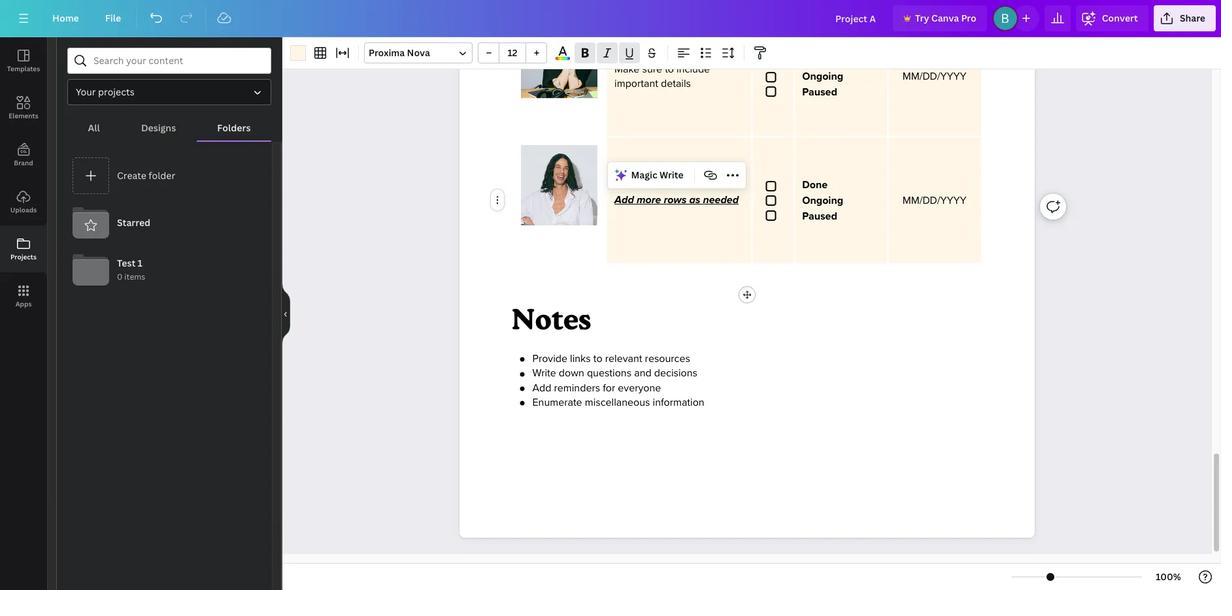 Task type: vqa. For each thing, say whether or not it's contained in the screenshot.
Color range image
yes



Task type: locate. For each thing, give the bounding box(es) containing it.
provide links to relevant resources write down questions and decisions add reminders for everyone enumerate miscellaneous information
[[532, 352, 705, 409]]

color range image
[[556, 57, 570, 60]]

magic write
[[631, 169, 684, 181]]

all
[[88, 122, 100, 134]]

write right magic
[[660, 169, 684, 181]]

try canva pro
[[915, 12, 977, 24]]

1 horizontal spatial write
[[660, 169, 684, 181]]

miscellaneous
[[585, 396, 650, 409]]

everyone
[[618, 382, 661, 395]]

1 vertical spatial write
[[532, 367, 556, 380]]

starred
[[117, 216, 150, 229]]

convert
[[1102, 12, 1138, 24]]

0 vertical spatial write
[[660, 169, 684, 181]]

1
[[138, 257, 142, 270]]

reminders
[[554, 382, 600, 395]]

designs button
[[120, 116, 197, 141]]

100% button
[[1147, 567, 1190, 588]]

group
[[478, 42, 547, 63]]

provide
[[532, 352, 567, 365]]

notes
[[512, 302, 591, 336]]

None text field
[[459, 0, 1035, 538], [521, 136, 598, 250], [760, 178, 785, 222], [459, 0, 1035, 538], [521, 136, 598, 250], [760, 178, 785, 222]]

Select ownership filter button
[[67, 79, 271, 105]]

resources
[[645, 352, 690, 365]]

home link
[[42, 5, 89, 31]]

try canva pro button
[[893, 5, 987, 31]]

file button
[[95, 5, 132, 31]]

decisions
[[654, 367, 698, 380]]

#fff5e6 image
[[290, 45, 306, 61]]

write
[[660, 169, 684, 181], [532, 367, 556, 380]]

relevant
[[605, 352, 642, 365]]

enumerate
[[532, 396, 582, 409]]

all button
[[67, 116, 120, 141]]

canva
[[931, 12, 959, 24]]

None text field
[[760, 55, 785, 99]]

uploads
[[10, 205, 37, 214]]

100%
[[1156, 571, 1181, 583]]

folder
[[149, 169, 175, 182]]

templates
[[7, 64, 40, 73]]

brand button
[[0, 131, 47, 178]]

down
[[559, 367, 584, 380]]

side panel tab list
[[0, 37, 47, 320]]

test
[[117, 257, 135, 270]]

write inside provide links to relevant resources write down questions and decisions add reminders for everyone enumerate miscellaneous information
[[532, 367, 556, 380]]

create folder button
[[67, 152, 262, 199]]

0 horizontal spatial write
[[532, 367, 556, 380]]

folders button
[[197, 116, 271, 141]]

share
[[1180, 12, 1206, 24]]

questions
[[587, 367, 632, 380]]

convert button
[[1076, 5, 1149, 31]]

apps button
[[0, 273, 47, 320]]

write up add
[[532, 367, 556, 380]]

elements
[[9, 111, 38, 120]]

try
[[915, 12, 929, 24]]

pro
[[961, 12, 977, 24]]



Task type: describe. For each thing, give the bounding box(es) containing it.
test 1 0 items
[[117, 257, 145, 283]]

add
[[532, 382, 551, 395]]

your projects
[[76, 86, 134, 98]]

starred button
[[67, 199, 262, 246]]

main menu bar
[[0, 0, 1221, 37]]

to
[[593, 352, 603, 365]]

proxima
[[369, 46, 405, 59]]

0
[[117, 272, 123, 283]]

projects button
[[0, 226, 47, 273]]

links
[[570, 352, 591, 365]]

Design title text field
[[825, 5, 888, 31]]

for
[[603, 382, 615, 395]]

brand
[[14, 158, 33, 167]]

share button
[[1154, 5, 1216, 31]]

Search your content search field
[[93, 48, 263, 73]]

– – number field
[[503, 46, 522, 59]]

designs
[[141, 122, 176, 134]]

templates button
[[0, 37, 47, 84]]

write inside button
[[660, 169, 684, 181]]

file
[[105, 12, 121, 24]]

projects
[[10, 252, 37, 262]]

apps
[[15, 299, 32, 309]]

proxima nova button
[[364, 42, 473, 63]]

hide image
[[282, 282, 290, 345]]

folders
[[217, 122, 251, 134]]

uploads button
[[0, 178, 47, 226]]

information
[[653, 396, 705, 409]]

items
[[124, 272, 145, 283]]

home
[[52, 12, 79, 24]]

magic
[[631, 169, 657, 181]]

and
[[634, 367, 652, 380]]

elements button
[[0, 84, 47, 131]]

magic write button
[[610, 165, 689, 186]]

projects
[[98, 86, 134, 98]]

nova
[[407, 46, 430, 59]]

your
[[76, 86, 96, 98]]

proxima nova
[[369, 46, 430, 59]]

create
[[117, 169, 146, 182]]

create folder
[[117, 169, 175, 182]]



